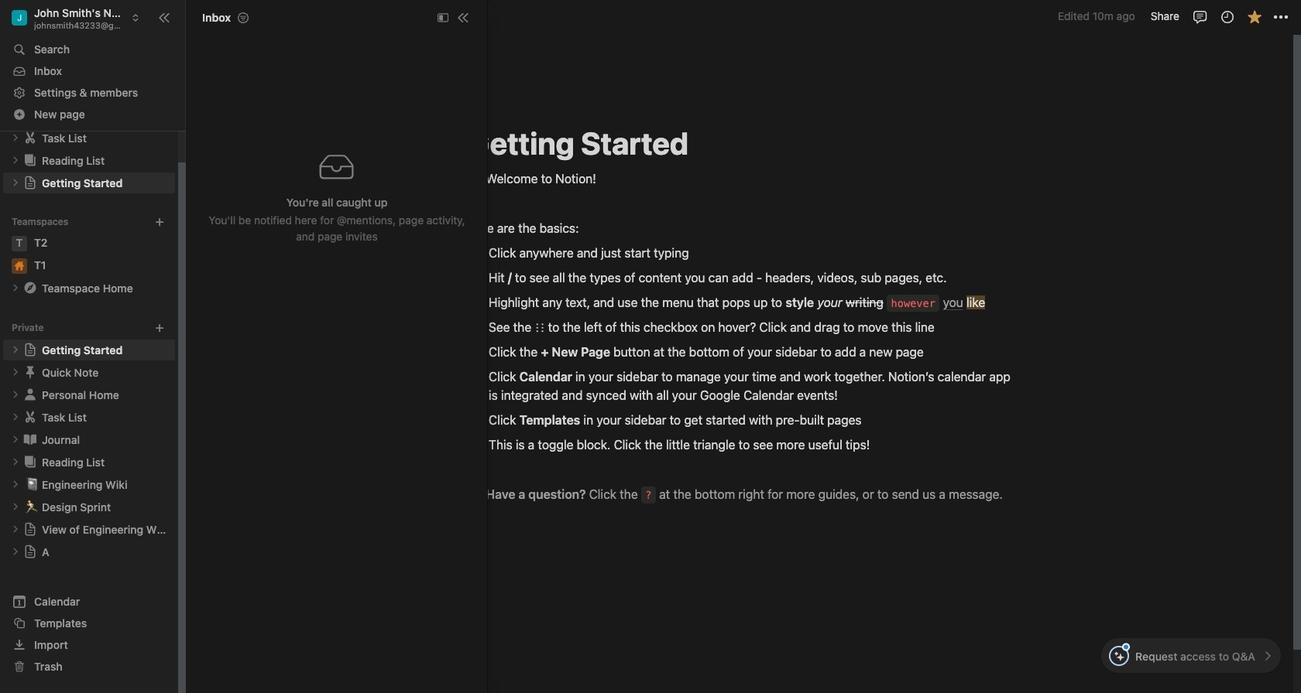 Task type: vqa. For each thing, say whether or not it's contained in the screenshot.
rightmost 😀 image
no



Task type: describe. For each thing, give the bounding box(es) containing it.
2 open image from the top
[[11, 391, 20, 400]]

9 open image from the top
[[11, 480, 20, 490]]

change page icon image for 1st open icon
[[22, 130, 38, 146]]

add a page image
[[154, 323, 165, 334]]

📓 image
[[25, 476, 39, 494]]

1 open image from the top
[[11, 134, 20, 143]]

1 open image from the top
[[11, 156, 20, 165]]

change page icon image for 8th open icon from the top of the page
[[22, 455, 38, 470]]

close sidebar image
[[158, 11, 170, 24]]

7 open image from the top
[[11, 436, 20, 445]]

t image
[[12, 236, 27, 252]]

favorited image
[[1246, 9, 1262, 24]]

change page icon image for first open icon from the bottom of the page
[[23, 523, 37, 537]]

change page icon image for 4th open image from the top
[[23, 546, 37, 559]]

change page icon image for third open image from the bottom of the page
[[22, 388, 38, 403]]

🏃 image
[[25, 498, 39, 516]]

change page icon image for 8th open icon from the bottom of the page
[[22, 281, 38, 296]]

6 open image from the top
[[11, 413, 20, 422]]

filter notifications image
[[237, 11, 249, 24]]

change page icon image for 4th open icon
[[23, 343, 37, 357]]

change page icon image for 1st open image from the top
[[22, 153, 38, 168]]



Task type: locate. For each thing, give the bounding box(es) containing it.
change page icon image for ninth open icon from the bottom
[[23, 176, 37, 190]]

updates image
[[1219, 9, 1235, 24]]

3 open image from the top
[[11, 503, 20, 512]]

new teamspace image
[[154, 217, 165, 228]]

close inbox image
[[457, 11, 469, 24]]

5 open image from the top
[[11, 368, 20, 377]]

4 open image from the top
[[11, 548, 20, 557]]

3 open image from the top
[[11, 284, 20, 293]]

turn on panel mode image
[[438, 12, 448, 23]]

open image
[[11, 156, 20, 165], [11, 391, 20, 400], [11, 503, 20, 512], [11, 548, 20, 557]]

10 open image from the top
[[11, 525, 20, 535]]

change page icon image for fourth open icon from the bottom
[[22, 432, 38, 448]]

8 open image from the top
[[11, 458, 20, 467]]

comments image
[[1192, 9, 1208, 24]]

4 open image from the top
[[11, 346, 20, 355]]

change page icon image for fifth open icon from the bottom
[[22, 410, 38, 425]]

change page icon image
[[22, 130, 38, 146], [22, 153, 38, 168], [23, 176, 37, 190], [22, 281, 38, 296], [23, 343, 37, 357], [22, 365, 38, 381], [22, 388, 38, 403], [22, 410, 38, 425], [22, 432, 38, 448], [22, 455, 38, 470], [23, 523, 37, 537], [23, 546, 37, 559]]

2 open image from the top
[[11, 178, 20, 188]]

change page icon image for 5th open icon
[[22, 365, 38, 381]]

open image
[[11, 134, 20, 143], [11, 178, 20, 188], [11, 284, 20, 293], [11, 346, 20, 355], [11, 368, 20, 377], [11, 413, 20, 422], [11, 436, 20, 445], [11, 458, 20, 467], [11, 480, 20, 490], [11, 525, 20, 535]]



